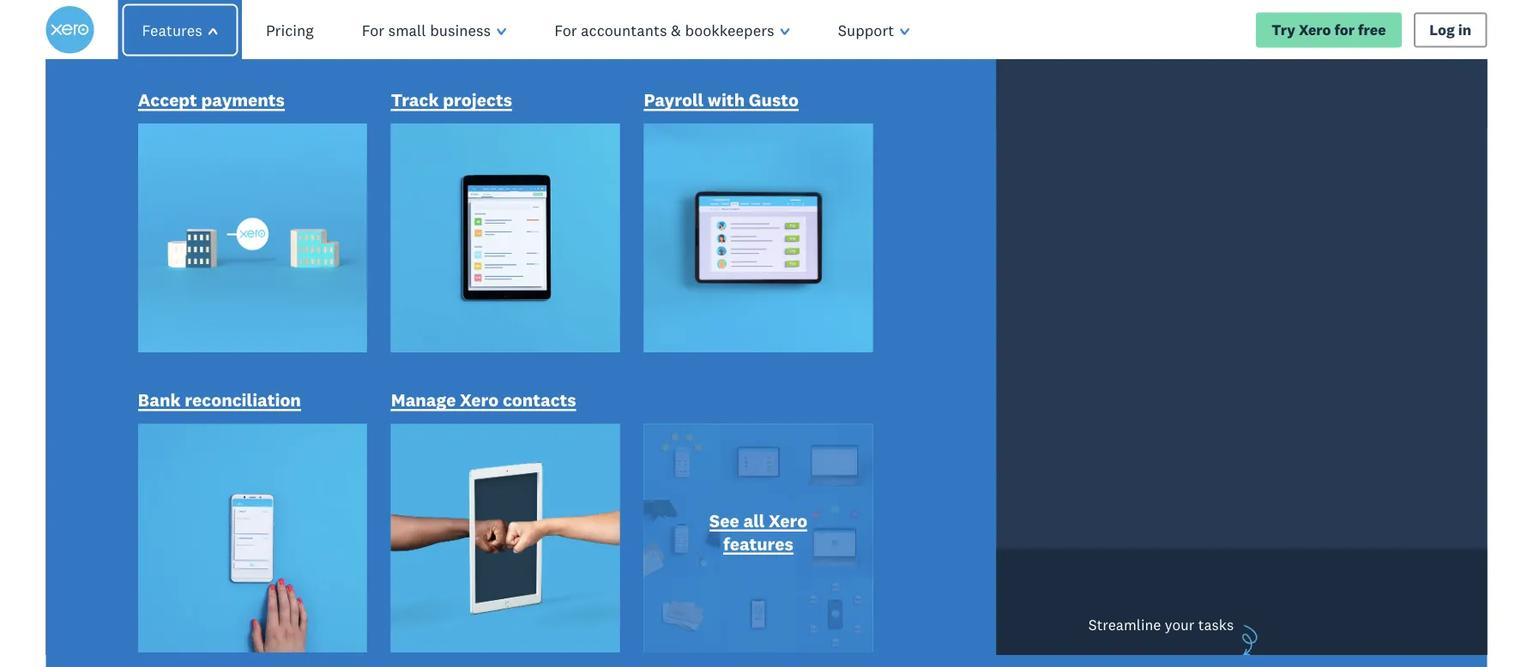 Task type: vqa. For each thing, say whether or not it's contained in the screenshot.
Streamline your tasks
yes



Task type: describe. For each thing, give the bounding box(es) containing it.
back
[[300, 108, 459, 197]]

for accountants & bookkeepers
[[555, 20, 774, 40]]

a
[[1089, 43, 1098, 61]]

a xero user decorating a cake with blue icing. social proof badges surrounding the circular image. image
[[782, 60, 1487, 668]]

you inside back to what you love with xero accounting software
[[348, 173, 467, 262]]

when
[[542, 513, 608, 547]]

clients
[[1228, 43, 1272, 61]]

support
[[838, 20, 894, 40]]

50%
[[454, 480, 510, 514]]

business
[[430, 20, 491, 40]]

see
[[709, 510, 739, 532]]

limited time offer: get 50% off for 3 months* plus free onboarding when you purchase xero.
[[169, 480, 612, 580]]

compare all plans
[[400, 624, 526, 643]]

xero inside back to what you love with xero accounting software
[[328, 237, 479, 327]]

payroll
[[644, 89, 704, 111]]

manage
[[391, 390, 456, 412]]

months*
[[169, 513, 274, 547]]

contacts
[[503, 390, 576, 412]]

your
[[1165, 617, 1195, 635]]

features
[[723, 534, 794, 556]]

purchase
[[220, 546, 333, 580]]

learn what xero can do
[[184, 624, 348, 643]]

learn what xero can do link
[[169, 616, 364, 651]]

gusto
[[749, 89, 799, 111]]

offer:
[[332, 480, 397, 514]]

compare all plans link
[[400, 624, 526, 647]]

plans
[[487, 624, 526, 643]]

free inside try xero for free "link"
[[1358, 20, 1386, 39]]

for small business button
[[338, 0, 530, 60]]

what inside back to what you love with xero accounting software
[[169, 173, 332, 262]]

try xero for free link
[[1256, 12, 1402, 48]]

xero inside see all xero features
[[769, 510, 808, 532]]

streamline
[[1089, 617, 1161, 635]]

for for starter
[[1151, 43, 1170, 61]]

get
[[404, 480, 448, 514]]

love
[[482, 173, 617, 262]]

a starter for smaller clients
[[1089, 43, 1272, 61]]

in
[[1458, 20, 1472, 39]]

see all xero features link
[[680, 510, 837, 560]]

3
[[597, 480, 612, 514]]

for for for accountants & bookkeepers
[[555, 20, 577, 40]]

can
[[302, 624, 327, 643]]

bank
[[138, 390, 181, 412]]

accept payments
[[138, 89, 285, 111]]

all for see
[[743, 510, 765, 532]]

log in
[[1430, 20, 1472, 39]]

&
[[671, 20, 681, 40]]



Task type: locate. For each thing, give the bounding box(es) containing it.
for small business
[[362, 20, 491, 40]]

log
[[1430, 20, 1455, 39]]

0 horizontal spatial you
[[169, 546, 213, 580]]

payroll with gusto
[[644, 89, 799, 111]]

off
[[517, 480, 549, 514]]

back to what you love with xero accounting software
[[169, 108, 617, 457]]

manage xero contacts
[[391, 390, 576, 412]]

for right the starter
[[1151, 43, 1170, 61]]

manage xero contacts link
[[391, 389, 576, 416]]

plus
[[281, 513, 334, 547]]

2 horizontal spatial for
[[1335, 20, 1355, 39]]

0 vertical spatial free
[[1358, 20, 1386, 39]]

features button
[[112, 0, 248, 60]]

learn
[[184, 624, 224, 643]]

you inside limited time offer: get 50% off for 3 months* plus free onboarding when you purchase xero.
[[169, 546, 213, 580]]

pricing
[[266, 20, 314, 40]]

free inside limited time offer: get 50% off for 3 months* plus free onboarding when you purchase xero.
[[341, 513, 389, 547]]

with inside back to what you love with xero accounting software
[[169, 237, 313, 327]]

1 vertical spatial you
[[169, 546, 213, 580]]

accountants
[[581, 20, 667, 40]]

1 vertical spatial what
[[228, 624, 263, 643]]

time
[[270, 480, 325, 514]]

bank reconciliation
[[138, 390, 301, 412]]

features
[[142, 20, 202, 40]]

try xero for free
[[1272, 20, 1386, 39]]

all
[[743, 510, 765, 532], [466, 624, 484, 643]]

track
[[391, 89, 439, 111]]

smaller
[[1174, 43, 1224, 61]]

bank reconciliation link
[[138, 389, 301, 416]]

what
[[169, 173, 332, 262], [228, 624, 263, 643]]

0 horizontal spatial free
[[341, 513, 389, 547]]

0 vertical spatial what
[[169, 173, 332, 262]]

1 vertical spatial with
[[169, 237, 313, 327]]

track projects link
[[391, 89, 512, 115]]

accept payments link
[[138, 89, 285, 115]]

0 vertical spatial you
[[348, 173, 467, 262]]

1 horizontal spatial all
[[743, 510, 765, 532]]

pricing link
[[242, 0, 338, 60]]

to
[[474, 108, 543, 197]]

track projects
[[391, 89, 512, 111]]

0 horizontal spatial all
[[466, 624, 484, 643]]

starter
[[1102, 43, 1148, 61]]

for accountants & bookkeepers button
[[530, 0, 814, 60]]

for inside the for small business dropdown button
[[362, 20, 384, 40]]

all up features
[[743, 510, 765, 532]]

0 vertical spatial for
[[1335, 20, 1355, 39]]

1 for from the left
[[362, 20, 384, 40]]

onboarding
[[396, 513, 536, 547]]

reconciliation
[[185, 390, 301, 412]]

free left the log
[[1358, 20, 1386, 39]]

for inside limited time offer: get 50% off for 3 months* plus free onboarding when you purchase xero.
[[556, 480, 590, 514]]

0 horizontal spatial for
[[362, 20, 384, 40]]

1 vertical spatial for
[[1151, 43, 1170, 61]]

for inside try xero for free "link"
[[1335, 20, 1355, 39]]

small
[[388, 20, 426, 40]]

bookkeepers
[[685, 20, 774, 40]]

for
[[1335, 20, 1355, 39], [1151, 43, 1170, 61], [556, 480, 590, 514]]

for left 3
[[556, 480, 590, 514]]

xero homepage image
[[46, 6, 94, 54]]

for for for small business
[[362, 20, 384, 40]]

projects
[[443, 89, 512, 111]]

xero.
[[339, 546, 403, 580]]

all inside see all xero features
[[743, 510, 765, 532]]

1 vertical spatial free
[[341, 513, 389, 547]]

accept
[[138, 89, 197, 111]]

1 horizontal spatial free
[[1358, 20, 1386, 39]]

for right try
[[1335, 20, 1355, 39]]

free right plus
[[341, 513, 389, 547]]

1 vertical spatial all
[[466, 624, 484, 643]]

1 horizontal spatial for
[[555, 20, 577, 40]]

1 horizontal spatial for
[[1151, 43, 1170, 61]]

tasks
[[1199, 617, 1234, 635]]

1 horizontal spatial you
[[348, 173, 467, 262]]

1 horizontal spatial with
[[708, 89, 745, 111]]

0 horizontal spatial for
[[556, 480, 590, 514]]

software
[[169, 367, 456, 457]]

2 vertical spatial for
[[556, 480, 590, 514]]

0 vertical spatial with
[[708, 89, 745, 111]]

0 vertical spatial all
[[743, 510, 765, 532]]

do
[[330, 624, 348, 643]]

with
[[708, 89, 745, 111], [169, 237, 313, 327]]

you
[[348, 173, 467, 262], [169, 546, 213, 580]]

for inside for accountants & bookkeepers dropdown button
[[555, 20, 577, 40]]

streamline your tasks
[[1089, 617, 1234, 635]]

support button
[[814, 0, 934, 60]]

xero
[[1299, 20, 1331, 39], [328, 237, 479, 327], [460, 390, 499, 412], [769, 510, 808, 532], [266, 624, 298, 643]]

all for compare
[[466, 624, 484, 643]]

try
[[1272, 20, 1296, 39]]

for left small
[[362, 20, 384, 40]]

compare
[[400, 624, 463, 643]]

payments
[[201, 89, 285, 111]]

all left plans
[[466, 624, 484, 643]]

see all xero features
[[709, 510, 808, 556]]

free
[[1358, 20, 1386, 39], [341, 513, 389, 547]]

log in link
[[1414, 12, 1487, 48]]

2 for from the left
[[555, 20, 577, 40]]

for
[[362, 20, 384, 40], [555, 20, 577, 40]]

accounting
[[169, 302, 534, 392]]

payroll with gusto link
[[644, 89, 799, 115]]

for left accountants
[[555, 20, 577, 40]]

0 horizontal spatial with
[[169, 237, 313, 327]]

for for xero
[[1335, 20, 1355, 39]]

limited
[[169, 480, 263, 514]]

all inside compare all plans link
[[466, 624, 484, 643]]



